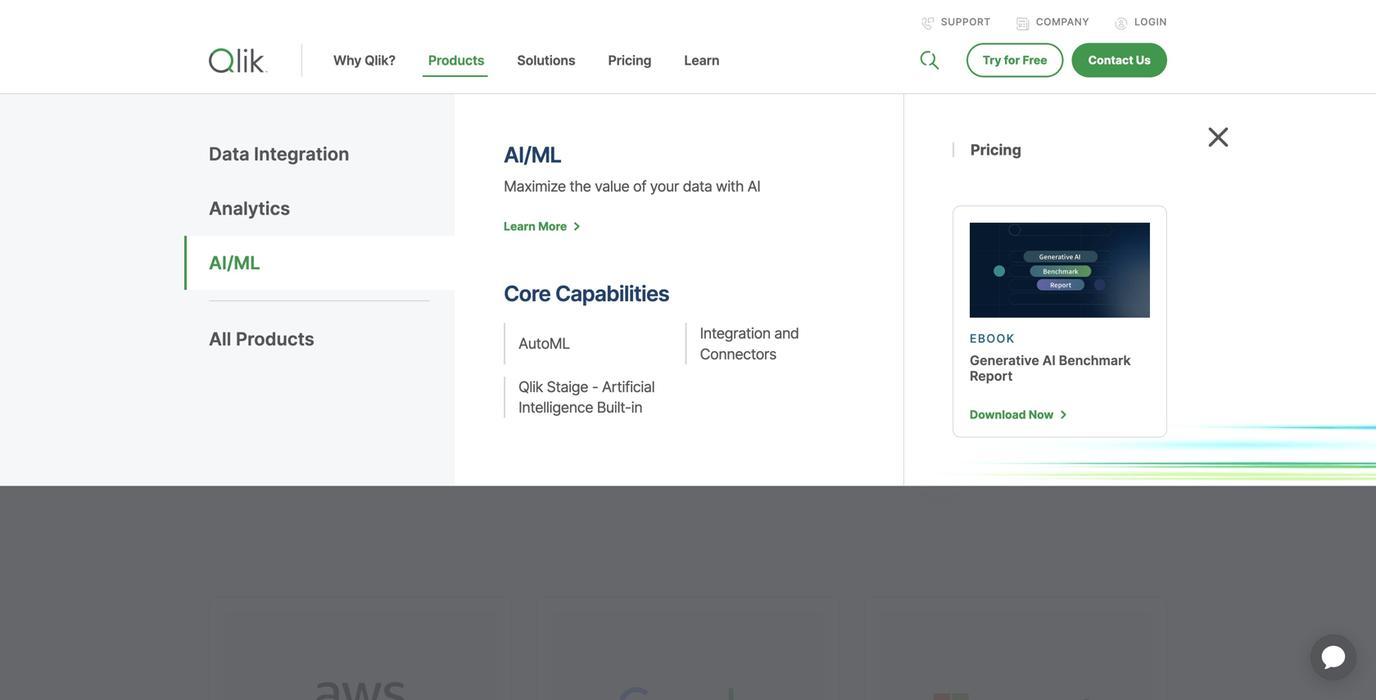 Task type: vqa. For each thing, say whether or not it's contained in the screenshot.
Pricing to the left
yes



Task type: describe. For each thing, give the bounding box(es) containing it.
maximize
[[338, 379, 419, 403]]

connectors
[[700, 345, 777, 363]]

for
[[1004, 53, 1020, 67]]

qlik for qlik staige - artificial intelligence built-in
[[519, 378, 543, 396]]

solutions
[[517, 52, 576, 68]]

login image
[[1115, 17, 1128, 30]]

ai inside ebook generative ai benchmark report
[[1043, 353, 1056, 369]]

data integration button
[[209, 127, 455, 181]]

help
[[593, 347, 630, 372]]

featured technology partners - main banner image
[[701, 97, 1277, 547]]

ebook
[[970, 332, 1016, 346]]

learn button
[[668, 52, 736, 93]]

integration and connectors link
[[685, 323, 855, 365]]

all products button
[[209, 301, 455, 367]]

more
[[538, 220, 567, 233]]

partners
[[209, 246, 344, 288]]

featured partners: aws image
[[225, 613, 496, 701]]

products inside button
[[236, 328, 314, 350]]

staige
[[547, 378, 588, 396]]

1 horizontal spatial data
[[683, 178, 712, 196]]

support link
[[922, 16, 991, 30]]

download now
[[970, 408, 1054, 422]]

featured technology partners
[[209, 205, 540, 288]]

maximize the value of your data with ai
[[504, 178, 761, 196]]

pricing inside button
[[608, 52, 652, 68]]

integration and connectors
[[700, 325, 799, 363]]

featured partners: google image
[[553, 613, 823, 701]]

their
[[530, 379, 569, 403]]

analytics button
[[209, 181, 455, 236]]

benchmark
[[1059, 353, 1131, 369]]

data
[[209, 143, 250, 165]]

why qlik?
[[333, 52, 396, 68]]

ebook generative ai benchmark report
[[970, 332, 1131, 384]]

and inside qlik partners with industry-leading technology companies offering innovative solutions that help our customers maximize the value of their data and analytics investments.
[[209, 410, 242, 435]]

analytics
[[247, 410, 322, 435]]

products button
[[412, 52, 501, 93]]

analytics link
[[209, 181, 455, 236]]

pricing link
[[953, 141, 1168, 159]]

login
[[1135, 16, 1168, 28]]

learn for learn more
[[504, 220, 536, 233]]

qlik staige - artificial intelligence built-in
[[519, 378, 655, 417]]

data inside qlik partners with industry-leading technology companies offering innovative solutions that help our customers maximize the value of their data and analytics investments.
[[574, 379, 613, 403]]

generative
[[970, 353, 1040, 369]]

pricing button
[[592, 52, 668, 93]]

the inside qlik partners with industry-leading technology companies offering innovative solutions that help our customers maximize the value of their data and analytics investments.
[[424, 379, 452, 403]]

company link
[[1017, 16, 1090, 30]]

featured
[[209, 205, 349, 246]]

contact
[[1089, 53, 1134, 67]]

qlik staige - artificial intelligence built-in link
[[504, 377, 673, 418]]

1 horizontal spatial value
[[595, 178, 630, 196]]

all products link
[[209, 312, 455, 367]]

learn more
[[504, 220, 567, 233]]

all products
[[209, 328, 314, 350]]

0 vertical spatial with
[[716, 178, 744, 196]]

qlik?
[[365, 52, 396, 68]]

0 vertical spatial the
[[570, 178, 591, 196]]

1 horizontal spatial pricing
[[971, 141, 1022, 159]]

ai/ml link
[[209, 236, 455, 290]]

contact us
[[1089, 53, 1151, 67]]

why qlik? button
[[317, 52, 412, 93]]

that
[[554, 347, 588, 372]]

core
[[504, 281, 551, 307]]

try for free
[[983, 53, 1048, 67]]

companies
[[209, 347, 303, 372]]

ai/ml button
[[209, 236, 455, 290]]

featured partners: microsoft image
[[881, 613, 1151, 701]]

login link
[[1115, 16, 1168, 30]]

qlik image
[[209, 48, 268, 73]]

automl link
[[504, 323, 673, 365]]

intelligence
[[519, 399, 593, 417]]



Task type: locate. For each thing, give the bounding box(es) containing it.
0 vertical spatial value
[[595, 178, 630, 196]]

1 horizontal spatial qlik
[[519, 378, 543, 396]]

qlik inside qlik staige - artificial intelligence built-in
[[519, 378, 543, 396]]

of
[[633, 178, 647, 196], [508, 379, 525, 403]]

data
[[683, 178, 712, 196], [574, 379, 613, 403]]

products right qlik? at the top left of the page
[[428, 52, 485, 68]]

0 vertical spatial learn
[[684, 52, 720, 68]]

integration
[[254, 143, 350, 165], [700, 325, 771, 343]]

with
[[716, 178, 744, 196], [323, 316, 360, 340]]

support
[[941, 16, 991, 28]]

the right maximize
[[570, 178, 591, 196]]

qlik partners with industry-leading technology companies offering innovative solutions that help our customers maximize the value of their data and analytics investments.
[[209, 316, 630, 435]]

1 vertical spatial of
[[508, 379, 525, 403]]

1 vertical spatial qlik
[[519, 378, 543, 396]]

1 horizontal spatial the
[[570, 178, 591, 196]]

close search image
[[1209, 127, 1229, 147]]

investments.
[[327, 410, 437, 435]]

1 vertical spatial ai
[[1043, 353, 1056, 369]]

integration up the connectors
[[700, 325, 771, 343]]

1 horizontal spatial with
[[716, 178, 744, 196]]

0 vertical spatial ai
[[748, 178, 761, 196]]

with inside qlik partners with industry-leading technology companies offering innovative solutions that help our customers maximize the value of their data and analytics investments.
[[323, 316, 360, 340]]

download
[[970, 408, 1026, 422]]

1 horizontal spatial of
[[633, 178, 647, 196]]

analytics
[[209, 197, 290, 220]]

and inside integration and connectors
[[774, 325, 799, 343]]

1 horizontal spatial products
[[428, 52, 485, 68]]

ai
[[748, 178, 761, 196], [1043, 353, 1056, 369]]

artificial
[[602, 378, 655, 396]]

data integration
[[209, 143, 350, 165]]

0 horizontal spatial ai/ml
[[209, 252, 260, 274]]

company
[[1036, 16, 1090, 28]]

value
[[595, 178, 630, 196], [457, 379, 503, 403]]

leading
[[443, 316, 506, 340]]

integration up 'analytics' link
[[254, 143, 350, 165]]

0 vertical spatial data
[[683, 178, 712, 196]]

company image
[[1017, 17, 1030, 30]]

0 horizontal spatial pricing
[[608, 52, 652, 68]]

products inside button
[[428, 52, 485, 68]]

partners
[[246, 316, 318, 340]]

qlik up companies
[[209, 316, 241, 340]]

of down solutions
[[508, 379, 525, 403]]

solutions button
[[501, 52, 592, 93]]

0 vertical spatial integration
[[254, 143, 350, 165]]

our
[[209, 379, 237, 403]]

all
[[209, 328, 231, 350]]

1 vertical spatial integration
[[700, 325, 771, 343]]

try for free link
[[967, 43, 1064, 77]]

1 vertical spatial pricing
[[971, 141, 1022, 159]]

ai/ml
[[504, 142, 561, 168], [209, 252, 260, 274]]

and
[[774, 325, 799, 343], [209, 410, 242, 435]]

value left your
[[595, 178, 630, 196]]

0 horizontal spatial of
[[508, 379, 525, 403]]

1 vertical spatial with
[[323, 316, 360, 340]]

learn for learn
[[684, 52, 720, 68]]

1 horizontal spatial integration
[[700, 325, 771, 343]]

industry-
[[365, 316, 443, 340]]

1 vertical spatial products
[[236, 328, 314, 350]]

1 horizontal spatial and
[[774, 325, 799, 343]]

0 horizontal spatial products
[[236, 328, 314, 350]]

products
[[428, 52, 485, 68], [236, 328, 314, 350]]

0 vertical spatial and
[[774, 325, 799, 343]]

0 vertical spatial pricing
[[608, 52, 652, 68]]

the
[[570, 178, 591, 196], [424, 379, 452, 403]]

learn
[[684, 52, 720, 68], [504, 220, 536, 233]]

learn right pricing button
[[684, 52, 720, 68]]

0 horizontal spatial ai
[[748, 178, 761, 196]]

0 horizontal spatial the
[[424, 379, 452, 403]]

maximize
[[504, 178, 566, 196]]

0 vertical spatial of
[[633, 178, 647, 196]]

integration inside data integration link
[[254, 143, 350, 165]]

and up the connectors
[[774, 325, 799, 343]]

contact us link
[[1072, 43, 1168, 77]]

technology
[[356, 205, 540, 246]]

products up customers
[[236, 328, 314, 350]]

1 vertical spatial value
[[457, 379, 503, 403]]

-
[[592, 378, 598, 396]]

ai/ml down analytics
[[209, 252, 260, 274]]

learn inside button
[[684, 52, 720, 68]]

solutions
[[472, 347, 549, 372]]

1 vertical spatial learn
[[504, 220, 536, 233]]

qlik for qlik partners with industry-leading technology companies offering innovative solutions that help our customers maximize the value of their data and analytics investments.
[[209, 316, 241, 340]]

0 horizontal spatial value
[[457, 379, 503, 403]]

integration inside integration and connectors
[[700, 325, 771, 343]]

automl
[[519, 335, 570, 353]]

now
[[1029, 408, 1054, 422]]

0 vertical spatial products
[[428, 52, 485, 68]]

0 horizontal spatial learn
[[504, 220, 536, 233]]

with right your
[[716, 178, 744, 196]]

qlik inside qlik partners with industry-leading technology companies offering innovative solutions that help our customers maximize the value of their data and analytics investments.
[[209, 316, 241, 340]]

ai/ml inside 'link'
[[209, 252, 260, 274]]

report
[[970, 369, 1013, 384]]

data integration link
[[209, 127, 455, 181]]

of left your
[[633, 178, 647, 196]]

why
[[333, 52, 362, 68]]

ai/ml up maximize
[[504, 142, 561, 168]]

1 horizontal spatial learn
[[684, 52, 720, 68]]

1 horizontal spatial ai/ml
[[504, 142, 561, 168]]

your
[[650, 178, 679, 196]]

capabilities
[[555, 281, 669, 307]]

0 horizontal spatial data
[[574, 379, 613, 403]]

free
[[1023, 53, 1048, 67]]

built-
[[597, 399, 631, 417]]

0 horizontal spatial qlik
[[209, 316, 241, 340]]

innovative
[[380, 347, 467, 372]]

customers
[[242, 379, 333, 403]]

0 vertical spatial qlik
[[209, 316, 241, 340]]

value inside qlik partners with industry-leading technology companies offering innovative solutions that help our customers maximize the value of their data and analytics investments.
[[457, 379, 503, 403]]

us
[[1136, 53, 1151, 67]]

0 horizontal spatial and
[[209, 410, 242, 435]]

value down solutions
[[457, 379, 503, 403]]

in
[[631, 399, 643, 417]]

1 vertical spatial data
[[574, 379, 613, 403]]

qlik up "intelligence"
[[519, 378, 543, 396]]

offering
[[308, 347, 375, 372]]

core capabilities
[[504, 281, 669, 307]]

support image
[[922, 17, 935, 30]]

and down our on the bottom of the page
[[209, 410, 242, 435]]

application
[[1291, 615, 1377, 701]]

0 horizontal spatial with
[[323, 316, 360, 340]]

1 horizontal spatial ai
[[1043, 353, 1056, 369]]

0 horizontal spatial integration
[[254, 143, 350, 165]]

0 vertical spatial ai/ml
[[504, 142, 561, 168]]

qlik
[[209, 316, 241, 340], [519, 378, 543, 396]]

learn left more on the top of the page
[[504, 220, 536, 233]]

1 vertical spatial and
[[209, 410, 242, 435]]

of inside qlik partners with industry-leading technology companies offering innovative solutions that help our customers maximize the value of their data and analytics investments.
[[508, 379, 525, 403]]

try
[[983, 53, 1002, 67]]

the down innovative
[[424, 379, 452, 403]]

technology
[[511, 316, 607, 340]]

pricing
[[608, 52, 652, 68], [971, 141, 1022, 159]]

1 vertical spatial the
[[424, 379, 452, 403]]

with up offering
[[323, 316, 360, 340]]

1 vertical spatial ai/ml
[[209, 252, 260, 274]]



